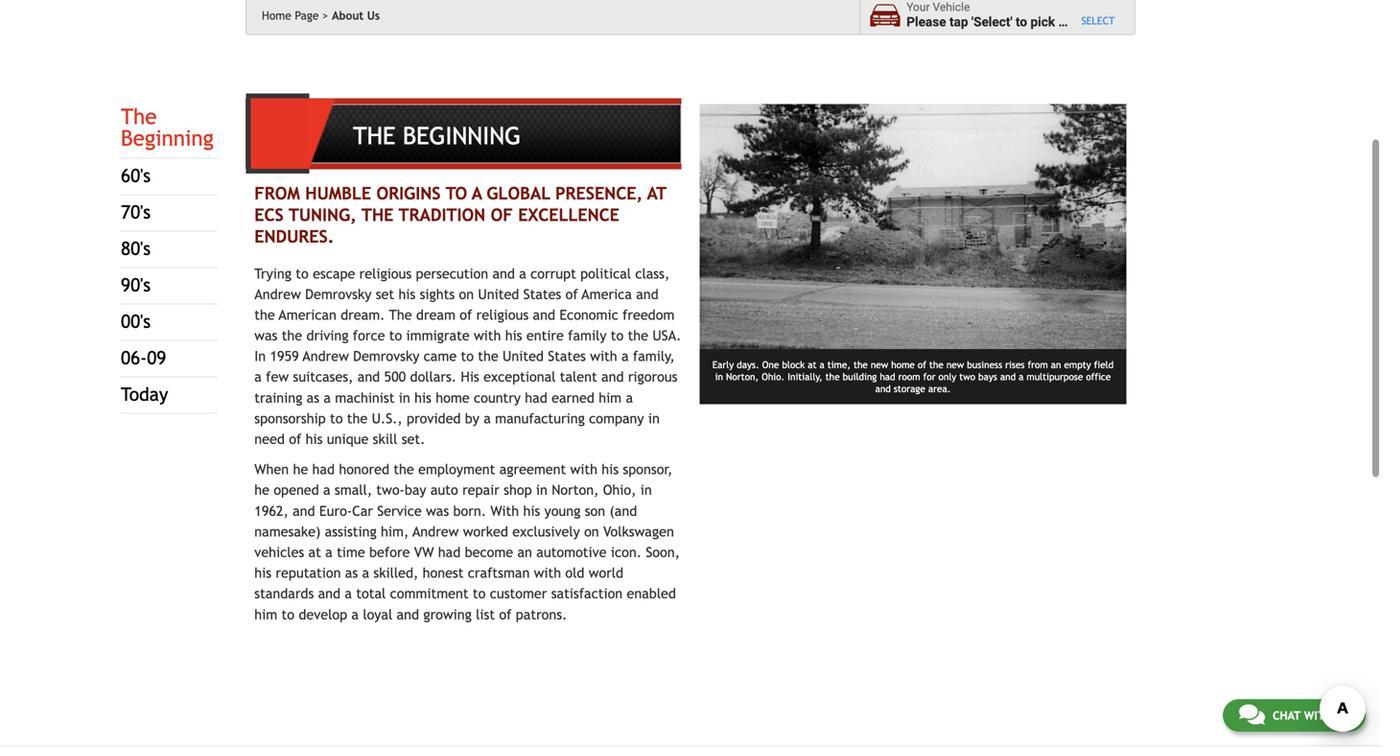 Task type: locate. For each thing, give the bounding box(es) containing it.
of down sponsorship
[[289, 431, 302, 447]]

09
[[147, 348, 166, 369]]

from humble origins to a global presence, at ecs tuning, the tradition of excellence endures.
[[255, 183, 667, 247]]

volkswagen
[[604, 524, 674, 540]]

new
[[871, 360, 889, 371], [947, 360, 965, 371]]

soon,
[[646, 545, 680, 560]]

beginning
[[403, 122, 521, 150], [121, 126, 214, 151]]

an inside when he had honored the employment agreement with his sponsor, he opened a small, two-bay auto       repair shop in norton, ohio, in 1962, and euro-car service was born. with his young son       (and namesake) assisting him, andrew worked exclusively on volkswagen vehicles at a time before       vw had become an automotive icon. soon, his reputation as a skilled, honest craftsman with old       world standards and a total commitment to customer satisfaction enabled him to develop a loyal       and growing list of patrons.
[[518, 545, 533, 560]]

as down time
[[345, 565, 358, 581]]

a left time
[[325, 545, 333, 560]]

0 horizontal spatial home
[[436, 390, 470, 406]]

become
[[465, 545, 514, 560]]

ecs
[[255, 205, 284, 225]]

0 horizontal spatial andrew
[[255, 286, 301, 302]]

to right trying
[[296, 266, 309, 281]]

home inside early days. one block at a time, the new home of the new business rises from an        empty field in norton, ohio. initially, the building had room for only two bays and a        multipurpose office and storage area.
[[892, 360, 915, 371]]

persecution
[[416, 266, 489, 281]]

1 vertical spatial was
[[426, 503, 449, 519]]

demrovsky up 500
[[353, 348, 420, 364]]

by
[[465, 411, 480, 427]]

states up talent
[[548, 348, 586, 364]]

about
[[332, 9, 364, 22]]

at right presence,
[[648, 183, 667, 203]]

of inside early days. one block at a time, the new home of the new business rises from an        empty field in norton, ohio. initially, the building had room for only two bays and a        multipurpose office and storage area.
[[918, 360, 927, 371]]

70's link
[[121, 202, 151, 223]]

andrew up "vw" in the bottom left of the page
[[413, 524, 459, 540]]

his
[[461, 369, 480, 385]]

1959
[[270, 348, 299, 364]]

an inside early days. one block at a time, the new home of the new business rises from an        empty field in norton, ohio. initially, the building had room for only two bays and a        multipurpose office and storage area.
[[1052, 360, 1062, 371]]

today link
[[121, 384, 168, 406]]

need
[[255, 431, 285, 447]]

empty
[[1065, 360, 1092, 371]]

a inside your vehicle please tap 'select' to pick a vehicle
[[1059, 14, 1066, 30]]

united
[[478, 286, 519, 302], [503, 348, 544, 364]]

the down freedom
[[628, 328, 649, 344]]

1 new from the left
[[871, 360, 889, 371]]

1 horizontal spatial the beginning
[[353, 122, 521, 150]]

had
[[880, 372, 896, 383], [525, 390, 548, 406], [312, 462, 335, 478], [438, 545, 461, 560]]

of inside when he had honored the employment agreement with his sponsor, he opened a small, two-bay auto       repair shop in norton, ohio, in 1962, and euro-car service was born. with his young son       (and namesake) assisting him, andrew worked exclusively on volkswagen vehicles at a time before       vw had become an automotive icon. soon, his reputation as a skilled, honest craftsman with old       world standards and a total commitment to customer satisfaction enabled him to develop a loyal       and growing list of patrons.
[[499, 607, 512, 623]]

him
[[599, 390, 622, 406], [255, 607, 278, 623]]

0 horizontal spatial was
[[255, 328, 278, 344]]

opened
[[274, 482, 319, 498]]

0 horizontal spatial on
[[459, 286, 474, 302]]

home up room
[[892, 360, 915, 371]]

norton, for ohio.
[[726, 372, 759, 383]]

1 vertical spatial him
[[255, 607, 278, 623]]

norton, inside when he had honored the employment agreement with his sponsor, he opened a small, two-bay auto       repair shop in norton, ohio, in 1962, and euro-car service was born. with his young son       (and namesake) assisting him, andrew worked exclusively on volkswagen vehicles at a time before       vw had become an automotive icon. soon, his reputation as a skilled, honest craftsman with old       world standards and a total commitment to customer satisfaction enabled him to develop a loyal       and growing list of patrons.
[[552, 482, 599, 498]]

the down set
[[389, 307, 412, 323]]

the down the machinist
[[347, 411, 368, 427]]

he up opened
[[293, 462, 308, 478]]

0 vertical spatial home
[[892, 360, 915, 371]]

norton, inside early days. one block at a time, the new home of the new business rises from an        empty field in norton, ohio. initially, the building had room for only two bays and a        multipurpose office and storage area.
[[726, 372, 759, 383]]

1 horizontal spatial was
[[426, 503, 449, 519]]

2 vertical spatial at
[[309, 545, 321, 560]]

assisting
[[325, 524, 377, 540]]

0 horizontal spatial at
[[309, 545, 321, 560]]

entire
[[527, 328, 564, 344]]

class,
[[636, 266, 670, 281]]

to up his
[[461, 348, 474, 364]]

the
[[362, 205, 394, 225], [255, 307, 275, 323], [282, 328, 302, 344], [628, 328, 649, 344], [478, 348, 499, 364], [854, 360, 868, 371], [930, 360, 944, 371], [826, 372, 840, 383], [347, 411, 368, 427], [394, 462, 414, 478]]

the inside from humble origins to a global presence, at ecs tuning, the tradition of excellence endures.
[[362, 205, 394, 225]]

0 vertical spatial religious
[[360, 266, 412, 281]]

0 horizontal spatial as
[[307, 390, 320, 406]]

world
[[589, 565, 624, 581]]

bay
[[405, 482, 427, 498]]

norton, down the days.
[[726, 372, 759, 383]]

1 horizontal spatial an
[[1052, 360, 1062, 371]]

0 vertical spatial states
[[524, 286, 562, 302]]

two
[[960, 372, 976, 383]]

the inside when he had honored the employment agreement with his sponsor, he opened a small, two-bay auto       repair shop in norton, ohio, in 1962, and euro-car service was born. with his young son       (and namesake) assisting him, andrew worked exclusively on volkswagen vehicles at a time before       vw had become an automotive icon. soon, his reputation as a skilled, honest craftsman with old       world standards and a total commitment to customer satisfaction enabled him to develop a loyal       and growing list of patrons.
[[394, 462, 414, 478]]

his down shop
[[523, 503, 541, 519]]

develop
[[299, 607, 347, 623]]

vehicle
[[933, 1, 971, 14]]

andrew down trying
[[255, 286, 301, 302]]

0 horizontal spatial us
[[367, 9, 380, 22]]

0 horizontal spatial beginning
[[121, 126, 214, 151]]

a right by
[[484, 411, 491, 427]]

at up reputation
[[309, 545, 321, 560]]

home down his
[[436, 390, 470, 406]]

06-
[[121, 348, 147, 369]]

trying
[[255, 266, 292, 281]]

as
[[307, 390, 320, 406], [345, 565, 358, 581]]

1 vertical spatial as
[[345, 565, 358, 581]]

agreement
[[500, 462, 566, 478]]

the beginning up "origins"
[[353, 122, 521, 150]]

was inside when he had honored the employment agreement with his sponsor, he opened a small, two-bay auto       repair shop in norton, ohio, in 1962, and euro-car service was born. with his young son       (and namesake) assisting him, andrew worked exclusively on volkswagen vehicles at a time before       vw had become an automotive icon. soon, his reputation as a skilled, honest craftsman with old       world standards and a total commitment to customer satisfaction enabled him to develop a loyal       and growing list of patrons.
[[426, 503, 449, 519]]

the beginning up the 60's link
[[121, 104, 214, 151]]

90's
[[121, 275, 151, 296]]

united up the "exceptional"
[[503, 348, 544, 364]]

tap
[[950, 14, 969, 30]]

in
[[716, 372, 724, 383], [399, 390, 411, 406], [649, 411, 660, 427], [536, 482, 548, 498], [641, 482, 652, 498]]

had up honest
[[438, 545, 461, 560]]

was down the auto
[[426, 503, 449, 519]]

1 vertical spatial home
[[436, 390, 470, 406]]

0 vertical spatial andrew
[[255, 286, 301, 302]]

to left pick
[[1016, 14, 1028, 30]]

his down sponsorship
[[306, 431, 323, 447]]

an
[[1052, 360, 1062, 371], [518, 545, 533, 560]]

in inside early days. one block at a time, the new home of the new business rises from an        empty field in norton, ohio. initially, the building had room for only two bays and a        multipurpose office and storage area.
[[716, 372, 724, 383]]

70's
[[121, 202, 151, 223]]

days.
[[737, 360, 760, 371]]

on
[[459, 286, 474, 302], [585, 524, 599, 540]]

area.
[[929, 384, 951, 395]]

at
[[648, 183, 667, 203], [808, 360, 817, 371], [309, 545, 321, 560]]

1 vertical spatial an
[[518, 545, 533, 560]]

0 vertical spatial as
[[307, 390, 320, 406]]

dollars.
[[410, 369, 457, 385]]

honest
[[423, 565, 464, 581]]

1 vertical spatial on
[[585, 524, 599, 540]]

was up in
[[255, 328, 278, 344]]

his right set
[[399, 286, 416, 302]]

on down persecution
[[459, 286, 474, 302]]

earned
[[552, 390, 595, 406]]

0 vertical spatial an
[[1052, 360, 1062, 371]]

at up initially,
[[808, 360, 817, 371]]

1 horizontal spatial on
[[585, 524, 599, 540]]

in down 500
[[399, 390, 411, 406]]

the up the 60's link
[[121, 104, 157, 129]]

his left entire
[[505, 328, 523, 344]]

the beginning
[[121, 104, 214, 151], [353, 122, 521, 150]]

1 vertical spatial states
[[548, 348, 586, 364]]

him down standards
[[255, 607, 278, 623]]

to up list
[[473, 586, 486, 602]]

had up manufacturing
[[525, 390, 548, 406]]

training
[[255, 390, 303, 406]]

religious
[[360, 266, 412, 281], [477, 307, 529, 323]]

religious up entire
[[477, 307, 529, 323]]

1 vertical spatial at
[[808, 360, 817, 371]]

0 vertical spatial united
[[478, 286, 519, 302]]

on down son
[[585, 524, 599, 540]]

andrew down driving
[[303, 348, 349, 364]]

him up company
[[599, 390, 622, 406]]

the down time,
[[826, 372, 840, 383]]

1 horizontal spatial home
[[892, 360, 915, 371]]

an up multipurpose
[[1052, 360, 1062, 371]]

the inside trying to escape religious persecution and a corrupt political class, andrew demrovsky set his sights on united states of america and the       american dream. the dream of religious and economic freedom was the driving       force to immigrate with his entire family to the usa. in 1959 andrew       demrovsky came to the united states with a family, a few suitcases, and       500 dollars. his exceptional talent and rigorous training as a machinist       in his home country had earned him a sponsorship to the u.s., provided by       a manufacturing company in need of his unique skill set.
[[389, 307, 412, 323]]

a
[[1059, 14, 1066, 30], [472, 183, 482, 203], [519, 266, 527, 281], [622, 348, 629, 364], [820, 360, 825, 371], [255, 369, 262, 385], [1019, 372, 1024, 383], [324, 390, 331, 406], [626, 390, 633, 406], [484, 411, 491, 427], [323, 482, 331, 498], [325, 545, 333, 560], [362, 565, 370, 581], [345, 586, 352, 602], [352, 607, 359, 623]]

comments image
[[1240, 703, 1266, 726]]

states down corrupt
[[524, 286, 562, 302]]

0 vertical spatial him
[[599, 390, 622, 406]]

1 vertical spatial he
[[255, 482, 270, 498]]

1 horizontal spatial as
[[345, 565, 358, 581]]

1 horizontal spatial him
[[599, 390, 622, 406]]

sponsor,
[[623, 462, 673, 478]]

beginning up the 60's link
[[121, 126, 214, 151]]

0 vertical spatial on
[[459, 286, 474, 302]]

andrew inside when he had honored the employment agreement with his sponsor, he opened a small, two-bay auto       repair shop in norton, ohio, in 1962, and euro-car service was born. with his young son       (and namesake) assisting him, andrew worked exclusively on volkswagen vehicles at a time before       vw had become an automotive icon. soon, his reputation as a skilled, honest craftsman with old       world standards and a total commitment to customer satisfaction enabled him to develop a loyal       and growing list of patrons.
[[413, 524, 459, 540]]

company
[[589, 411, 644, 427]]

1 vertical spatial norton,
[[552, 482, 599, 498]]

enabled
[[627, 586, 677, 602]]

0 horizontal spatial the beginning
[[121, 104, 214, 151]]

home inside trying to escape religious persecution and a corrupt political class, andrew demrovsky set his sights on united states of america and the       american dream. the dream of religious and economic freedom was the driving       force to immigrate with his entire family to the usa. in 1959 andrew       demrovsky came to the united states with a family, a few suitcases, and       500 dollars. his exceptional talent and rigorous training as a machinist       in his home country had earned him a sponsorship to the u.s., provided by       a manufacturing company in need of his unique skill set.
[[436, 390, 470, 406]]

with left old
[[534, 565, 561, 581]]

at inside from humble origins to a global presence, at ecs tuning, the tradition of excellence endures.
[[648, 183, 667, 203]]

chat
[[1273, 709, 1301, 723]]

in right company
[[649, 411, 660, 427]]

of down global
[[491, 205, 513, 225]]

1 horizontal spatial he
[[293, 462, 308, 478]]

sights
[[420, 286, 455, 302]]

the inside the beginning
[[121, 104, 157, 129]]

auto
[[431, 482, 458, 498]]

beginning up "origins"
[[403, 122, 521, 150]]

ohio.
[[762, 372, 785, 383]]

list
[[476, 607, 495, 623]]

0 vertical spatial at
[[648, 183, 667, 203]]

his down vehicles
[[255, 565, 272, 581]]

2 horizontal spatial andrew
[[413, 524, 459, 540]]

0 vertical spatial he
[[293, 462, 308, 478]]

us right about
[[367, 9, 380, 22]]

at inside early days. one block at a time, the new home of the new business rises from an        empty field in norton, ohio. initially, the building had room for only two bays and a        multipurpose office and storage area.
[[808, 360, 817, 371]]

dream
[[416, 307, 456, 323]]

political
[[581, 266, 631, 281]]

to
[[1016, 14, 1028, 30], [446, 183, 468, 203], [296, 266, 309, 281], [389, 328, 402, 344], [611, 328, 624, 344], [461, 348, 474, 364], [330, 411, 343, 427], [473, 586, 486, 602], [282, 607, 295, 623]]

field
[[1095, 360, 1114, 371]]

in down early
[[716, 372, 724, 383]]

a right pick
[[1059, 14, 1066, 30]]

the up bay on the bottom left
[[394, 462, 414, 478]]

norton, up young
[[552, 482, 599, 498]]

usa.
[[653, 328, 682, 344]]

rises
[[1006, 360, 1025, 371]]

as down suitcases,
[[307, 390, 320, 406]]

norton, for ohio,
[[552, 482, 599, 498]]

1 horizontal spatial norton,
[[726, 372, 759, 383]]

andrew
[[255, 286, 301, 302], [303, 348, 349, 364], [413, 524, 459, 540]]

0 horizontal spatial new
[[871, 360, 889, 371]]

0 horizontal spatial him
[[255, 607, 278, 623]]

1 horizontal spatial us
[[1337, 709, 1350, 723]]

to inside your vehicle please tap 'select' to pick a vehicle
[[1016, 14, 1028, 30]]

norton,
[[726, 372, 759, 383], [552, 482, 599, 498]]

one
[[763, 360, 780, 371]]

had up opened
[[312, 462, 335, 478]]

the down "origins"
[[362, 205, 394, 225]]

was
[[255, 328, 278, 344], [426, 503, 449, 519]]

the up building
[[854, 360, 868, 371]]

on inside trying to escape religious persecution and a corrupt political class, andrew demrovsky set his sights on united states of america and the       american dream. the dream of religious and economic freedom was the driving       force to immigrate with his entire family to the usa. in 1959 andrew       demrovsky came to the united states with a family, a few suitcases, and       500 dollars. his exceptional talent and rigorous training as a machinist       in his home country had earned him a sponsorship to the u.s., provided by       a manufacturing company in need of his unique skill set.
[[459, 286, 474, 302]]

skill
[[373, 431, 398, 447]]

1 vertical spatial demrovsky
[[353, 348, 420, 364]]

new up building
[[871, 360, 889, 371]]

of right list
[[499, 607, 512, 623]]

1 vertical spatial religious
[[477, 307, 529, 323]]

60's
[[121, 165, 151, 187]]

icon.
[[611, 545, 642, 560]]

1 vertical spatial united
[[503, 348, 544, 364]]

2 vertical spatial andrew
[[413, 524, 459, 540]]

2 horizontal spatial at
[[808, 360, 817, 371]]

he up "1962,"
[[255, 482, 270, 498]]

had left room
[[880, 372, 896, 383]]

new up only
[[947, 360, 965, 371]]

0 vertical spatial was
[[255, 328, 278, 344]]

1 horizontal spatial at
[[648, 183, 667, 203]]

and right talent
[[602, 369, 624, 385]]

06-09
[[121, 348, 166, 369]]

a up tradition
[[472, 183, 482, 203]]

demrovsky down escape in the top left of the page
[[305, 286, 372, 302]]

when he had honored the employment agreement with his sponsor, he opened a small, two-bay auto       repair shop in norton, ohio, in 1962, and euro-car service was born. with his young son       (and namesake) assisting him, andrew worked exclusively on volkswagen vehicles at a time before       vw had become an automotive icon. soon, his reputation as a skilled, honest craftsman with old       world standards and a total commitment to customer satisfaction enabled him to develop a loyal       and growing list of patrons.
[[255, 462, 680, 623]]

building
[[843, 372, 877, 383]]

storage
[[894, 384, 926, 395]]

1 vertical spatial andrew
[[303, 348, 349, 364]]

the up 1959
[[282, 328, 302, 344]]

0 horizontal spatial an
[[518, 545, 533, 560]]

to up tradition
[[446, 183, 468, 203]]

0 vertical spatial norton,
[[726, 372, 759, 383]]

1 horizontal spatial new
[[947, 360, 965, 371]]

multipurpose
[[1027, 372, 1084, 383]]

economic
[[560, 307, 619, 323]]

was inside trying to escape religious persecution and a corrupt political class, andrew demrovsky set his sights on united states of america and the       american dream. the dream of religious and economic freedom was the driving       force to immigrate with his entire family to the usa. in 1959 andrew       demrovsky came to the united states with a family, a few suitcases, and       500 dollars. his exceptional talent and rigorous training as a machinist       in his home country had earned him a sponsorship to the u.s., provided by       a manufacturing company in need of his unique skill set.
[[255, 328, 278, 344]]

0 horizontal spatial religious
[[360, 266, 412, 281]]

united down persecution
[[478, 286, 519, 302]]

0 horizontal spatial norton,
[[552, 482, 599, 498]]

freedom
[[623, 307, 675, 323]]

global
[[487, 183, 551, 203]]

an down exclusively in the bottom left of the page
[[518, 545, 533, 560]]

time
[[337, 545, 365, 560]]

1 horizontal spatial religious
[[477, 307, 529, 323]]



Task type: vqa. For each thing, say whether or not it's contained in the screenshot.
custom
no



Task type: describe. For each thing, give the bounding box(es) containing it.
and left corrupt
[[493, 266, 515, 281]]

(and
[[610, 503, 637, 519]]

of right dream
[[460, 307, 472, 323]]

bays
[[979, 372, 998, 383]]

excellence
[[518, 205, 620, 225]]

page
[[295, 9, 319, 22]]

rigorous
[[628, 369, 678, 385]]

home
[[262, 9, 292, 22]]

worked
[[463, 524, 509, 540]]

two-
[[377, 482, 405, 498]]

0 vertical spatial demrovsky
[[305, 286, 372, 302]]

a left total
[[345, 586, 352, 602]]

a inside from humble origins to a global presence, at ecs tuning, the tradition of excellence endures.
[[472, 183, 482, 203]]

your
[[907, 1, 930, 14]]

pick
[[1031, 14, 1056, 30]]

a left family,
[[622, 348, 629, 364]]

son
[[585, 503, 606, 519]]

500
[[384, 369, 406, 385]]

driving
[[307, 328, 349, 344]]

commitment
[[390, 586, 469, 602]]

90's link
[[121, 275, 151, 296]]

service
[[377, 503, 422, 519]]

american
[[279, 307, 337, 323]]

and up entire
[[533, 307, 556, 323]]

a left time,
[[820, 360, 825, 371]]

endures.
[[255, 227, 334, 247]]

in down agreement
[[536, 482, 548, 498]]

a up euro-
[[323, 482, 331, 498]]

a up company
[[626, 390, 633, 406]]

family
[[568, 328, 607, 344]]

and up the machinist
[[358, 369, 380, 385]]

select link
[[1082, 15, 1116, 28]]

80's
[[121, 238, 151, 260]]

from
[[255, 183, 300, 203]]

him inside when he had honored the employment agreement with his sponsor, he opened a small, two-bay auto       repair shop in norton, ohio, in 1962, and euro-car service was born. with his young son       (and namesake) assisting him, andrew worked exclusively on volkswagen vehicles at a time before       vw had become an automotive icon. soon, his reputation as a skilled, honest craftsman with old       world standards and a total commitment to customer satisfaction enabled him to develop a loyal       and growing list of patrons.
[[255, 607, 278, 623]]

origins
[[377, 183, 441, 203]]

in
[[255, 348, 266, 364]]

a up total
[[362, 565, 370, 581]]

of inside from humble origins to a global presence, at ecs tuning, the tradition of excellence endures.
[[491, 205, 513, 225]]

the up "origins"
[[353, 122, 396, 150]]

america
[[582, 286, 632, 302]]

with down family
[[590, 348, 618, 364]]

1 horizontal spatial andrew
[[303, 348, 349, 364]]

when
[[255, 462, 289, 478]]

came
[[424, 348, 457, 364]]

ohio,
[[603, 482, 637, 498]]

06-09 link
[[121, 348, 166, 369]]

him,
[[381, 524, 409, 540]]

force
[[353, 328, 385, 344]]

a down suitcases,
[[324, 390, 331, 406]]

and up freedom
[[636, 286, 659, 302]]

country
[[474, 390, 521, 406]]

young
[[545, 503, 581, 519]]

to right 'force'
[[389, 328, 402, 344]]

u.s.,
[[372, 411, 403, 427]]

standards
[[255, 586, 314, 602]]

on inside when he had honored the employment agreement with his sponsor, he opened a small, two-bay auto       repair shop in norton, ohio, in 1962, and euro-car service was born. with his young son       (and namesake) assisting him, andrew worked exclusively on volkswagen vehicles at a time before       vw had become an automotive icon. soon, his reputation as a skilled, honest craftsman with old       world standards and a total commitment to customer satisfaction enabled him to develop a loyal       and growing list of patrons.
[[585, 524, 599, 540]]

block
[[782, 360, 805, 371]]

time,
[[828, 360, 851, 371]]

with right the chat
[[1305, 709, 1333, 723]]

please
[[907, 14, 947, 30]]

namesake)
[[255, 524, 321, 540]]

machinist
[[335, 390, 395, 406]]

the up in
[[255, 307, 275, 323]]

as inside when he had honored the employment agreement with his sponsor, he opened a small, two-bay auto       repair shop in norton, ohio, in 1962, and euro-car service was born. with his young son       (and namesake) assisting him, andrew worked exclusively on volkswagen vehicles at a time before       vw had become an automotive icon. soon, his reputation as a skilled, honest craftsman with old       world standards and a total commitment to customer satisfaction enabled him to develop a loyal       and growing list of patrons.
[[345, 565, 358, 581]]

and down commitment
[[397, 607, 419, 623]]

and down opened
[[293, 503, 315, 519]]

immigrate
[[406, 328, 470, 344]]

satisfaction
[[552, 586, 623, 602]]

growing
[[424, 607, 472, 623]]

a left corrupt
[[519, 266, 527, 281]]

trying to escape religious persecution and a corrupt political class, andrew demrovsky set his sights on united states of america and the       american dream. the dream of religious and economic freedom was the driving       force to immigrate with his entire family to the usa. in 1959 andrew       demrovsky came to the united states with a family, a few suitcases, and       500 dollars. his exceptional talent and rigorous training as a machinist       in his home country had earned him a sponsorship to the u.s., provided by       a manufacturing company in need of his unique skill set.
[[255, 266, 682, 447]]

and up develop
[[318, 586, 341, 602]]

2 new from the left
[[947, 360, 965, 371]]

him inside trying to escape religious persecution and a corrupt political class, andrew demrovsky set his sights on united states of america and the       american dream. the dream of religious and economic freedom was the driving       force to immigrate with his entire family to the usa. in 1959 andrew       demrovsky came to the united states with a family, a few suitcases, and       500 dollars. his exceptional talent and rigorous training as a machinist       in his home country had earned him a sponsorship to the u.s., provided by       a manufacturing company in need of his unique skill set.
[[599, 390, 622, 406]]

today
[[121, 384, 168, 406]]

sponsorship
[[255, 411, 326, 427]]

manufacturing
[[495, 411, 585, 427]]

the up for
[[930, 360, 944, 371]]

with up his
[[474, 328, 501, 344]]

1 horizontal spatial beginning
[[403, 122, 521, 150]]

humble
[[305, 183, 371, 203]]

to right family
[[611, 328, 624, 344]]

unique
[[327, 431, 369, 447]]

had inside trying to escape religious persecution and a corrupt political class, andrew demrovsky set his sights on united states of america and the       american dream. the dream of religious and economic freedom was the driving       force to immigrate with his entire family to the usa. in 1959 andrew       demrovsky came to the united states with a family, a few suitcases, and       500 dollars. his exceptional talent and rigorous training as a machinist       in his home country had earned him a sponsorship to the u.s., provided by       a manufacturing company in need of his unique skill set.
[[525, 390, 548, 406]]

talent
[[560, 369, 598, 385]]

euro-
[[319, 503, 352, 519]]

had inside early days. one block at a time, the new home of the new business rises from an        empty field in norton, ohio. initially, the building had room for only two bays and a        multipurpose office and storage area.
[[880, 372, 896, 383]]

chat with us
[[1273, 709, 1350, 723]]

office
[[1087, 372, 1112, 383]]

old
[[566, 565, 585, 581]]

set.
[[402, 431, 425, 447]]

set
[[376, 286, 395, 302]]

as inside trying to escape religious persecution and a corrupt political class, andrew demrovsky set his sights on united states of america and the       american dream. the dream of religious and economic freedom was the driving       force to immigrate with his entire family to the usa. in 1959 andrew       demrovsky came to the united states with a family, a few suitcases, and       500 dollars. his exceptional talent and rigorous training as a machinist       in his home country had earned him a sponsorship to the u.s., provided by       a manufacturing company in need of his unique skill set.
[[307, 390, 320, 406]]

honored
[[339, 462, 390, 478]]

your vehicle please tap 'select' to pick a vehicle
[[907, 1, 1111, 30]]

of up economic
[[566, 286, 578, 302]]

craftsman
[[468, 565, 530, 581]]

00's
[[121, 311, 151, 333]]

80's link
[[121, 238, 151, 260]]

to up unique
[[330, 411, 343, 427]]

the up his
[[478, 348, 499, 364]]

0 horizontal spatial he
[[255, 482, 270, 498]]

at inside when he had honored the employment agreement with his sponsor, he opened a small, two-bay auto       repair shop in norton, ohio, in 1962, and euro-car service was born. with his young son       (and namesake) assisting him, andrew worked exclusively on volkswagen vehicles at a time before       vw had become an automotive icon. soon, his reputation as a skilled, honest craftsman with old       world standards and a total commitment to customer satisfaction enabled him to develop a loyal       and growing list of patrons.
[[309, 545, 321, 560]]

and down the rises at the right
[[1001, 372, 1016, 383]]

1 vertical spatial us
[[1337, 709, 1350, 723]]

his up ohio, on the bottom left
[[602, 462, 619, 478]]

and down building
[[876, 384, 891, 395]]

0 vertical spatial us
[[367, 9, 380, 22]]

automotive
[[537, 545, 607, 560]]

'select'
[[972, 14, 1013, 30]]

to inside from humble origins to a global presence, at ecs tuning, the tradition of excellence endures.
[[446, 183, 468, 203]]

few
[[266, 369, 289, 385]]

family,
[[633, 348, 675, 364]]

a left loyal
[[352, 607, 359, 623]]

total
[[356, 586, 386, 602]]

about us
[[332, 9, 380, 22]]

car
[[352, 503, 373, 519]]

a left few
[[255, 369, 262, 385]]

early
[[713, 360, 734, 371]]

repair
[[463, 482, 500, 498]]

a down the rises at the right
[[1019, 372, 1024, 383]]

his down dollars.
[[415, 390, 432, 406]]

dream.
[[341, 307, 385, 323]]

60's link
[[121, 165, 151, 187]]

in down sponsor, at the left bottom
[[641, 482, 652, 498]]

with
[[491, 503, 519, 519]]

chat with us link
[[1223, 700, 1367, 732]]

to down standards
[[282, 607, 295, 623]]

with up son
[[571, 462, 598, 478]]



